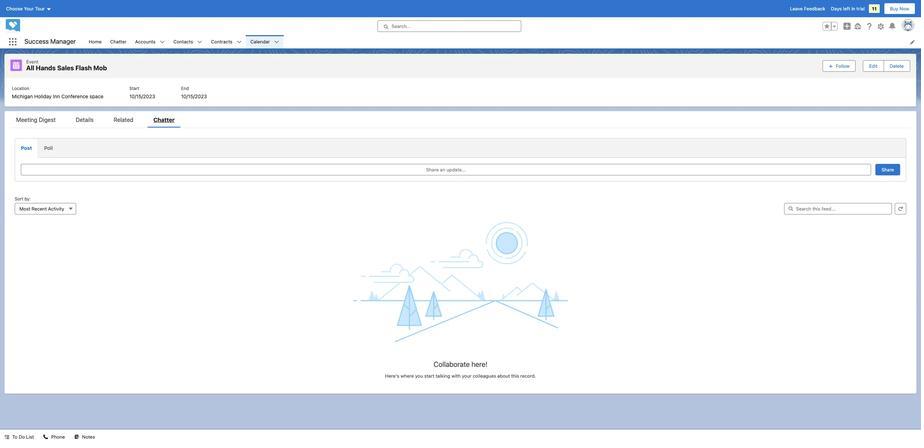 Task type: vqa. For each thing, say whether or not it's contained in the screenshot.


Task type: describe. For each thing, give the bounding box(es) containing it.
text default image for to do list
[[4, 435, 9, 440]]

here's where you start talking with your colleagues about this record.
[[385, 374, 536, 379]]

buy now
[[890, 6, 910, 12]]

event all hands sales flash mob
[[26, 59, 107, 72]]

share button
[[876, 164, 901, 176]]

post
[[21, 145, 32, 151]]

post link
[[15, 139, 38, 158]]

start
[[424, 374, 435, 379]]

notes button
[[70, 431, 99, 445]]

text default image for calendar
[[274, 40, 279, 45]]

0 vertical spatial group
[[823, 22, 838, 31]]

choose
[[6, 6, 23, 12]]

all
[[26, 64, 34, 72]]

home
[[89, 39, 102, 44]]

do
[[19, 435, 25, 441]]

flash
[[75, 64, 92, 72]]

phone button
[[39, 431, 69, 445]]

1 vertical spatial chatter
[[154, 117, 175, 123]]

related
[[114, 117, 133, 123]]

holiday
[[34, 93, 52, 99]]

inn
[[53, 93, 60, 99]]

group containing follow
[[823, 60, 911, 72]]

sales
[[57, 64, 74, 72]]

contracts link
[[207, 35, 237, 49]]

event
[[26, 59, 38, 65]]

delete
[[890, 63, 904, 69]]

your
[[24, 6, 34, 12]]

poll link
[[38, 139, 59, 158]]

11
[[872, 6, 877, 12]]

most
[[19, 206, 30, 212]]

share an update...
[[426, 167, 466, 173]]

text default image for notes
[[74, 435, 79, 440]]

contacts
[[173, 39, 193, 44]]

hands
[[36, 64, 56, 72]]

sort
[[15, 196, 23, 202]]

by:
[[24, 196, 31, 202]]

manager
[[50, 38, 76, 45]]

text default image inside contacts list item
[[197, 40, 202, 45]]

an
[[440, 167, 445, 173]]

list
[[26, 435, 34, 441]]

contracts
[[211, 39, 233, 44]]

end
[[181, 86, 189, 91]]

update...
[[447, 167, 466, 173]]

leave feedback link
[[790, 6, 826, 12]]

calendar list item
[[246, 35, 284, 49]]

leave
[[790, 6, 803, 12]]

tour
[[35, 6, 45, 12]]

start 10/15/2023
[[129, 86, 155, 99]]

phone
[[51, 435, 65, 441]]

here!
[[472, 361, 488, 369]]

edit button
[[864, 61, 884, 71]]

digest
[[39, 117, 56, 123]]

you
[[415, 374, 423, 379]]

to
[[12, 435, 17, 441]]

10/15/2023 for start 10/15/2023
[[129, 93, 155, 99]]

Sort by: button
[[15, 203, 76, 215]]

this
[[511, 374, 519, 379]]

contacts link
[[169, 35, 197, 49]]

edit
[[870, 63, 878, 69]]

most recent activity
[[19, 206, 64, 212]]

leave feedback
[[790, 6, 826, 12]]

contracts list item
[[207, 35, 246, 49]]

search... button
[[378, 20, 521, 32]]

recent
[[32, 206, 47, 212]]

space
[[90, 93, 104, 99]]

search...
[[392, 23, 411, 29]]

1 vertical spatial chatter link
[[148, 116, 180, 128]]

Search this feed... search field
[[785, 203, 892, 215]]

in
[[852, 6, 856, 12]]

accounts link
[[131, 35, 160, 49]]



Task type: locate. For each thing, give the bounding box(es) containing it.
tab list
[[15, 138, 907, 158]]

share an update... button
[[21, 164, 872, 176]]

1 horizontal spatial share
[[882, 167, 894, 173]]

2 horizontal spatial text default image
[[274, 40, 279, 45]]

10/15/2023 down end
[[181, 93, 207, 99]]

your
[[462, 374, 472, 379]]

2 share from the left
[[882, 167, 894, 173]]

share for share
[[882, 167, 894, 173]]

talking
[[436, 374, 450, 379]]

buy now button
[[884, 3, 916, 14]]

poll
[[44, 145, 53, 151]]

10/15/2023 for end 10/15/2023
[[181, 93, 207, 99]]

choose your tour
[[6, 6, 45, 12]]

delete button
[[884, 61, 910, 71]]

0 vertical spatial chatter link
[[106, 35, 131, 49]]

left
[[843, 6, 851, 12]]

where
[[401, 374, 414, 379]]

collaborate here! status
[[10, 343, 911, 379]]

text default image inside "to do list" button
[[4, 435, 9, 440]]

collaborate here!
[[434, 361, 488, 369]]

accounts list item
[[131, 35, 169, 49]]

location
[[12, 86, 29, 91]]

accounts
[[135, 39, 156, 44]]

1 vertical spatial list
[[5, 78, 916, 107]]

text default image inside calendar list item
[[274, 40, 279, 45]]

mob
[[93, 64, 107, 72]]

calendar link
[[246, 35, 274, 49]]

text default image right contracts on the top
[[237, 40, 242, 45]]

text default image right calendar
[[274, 40, 279, 45]]

to do list
[[12, 435, 34, 441]]

list
[[84, 35, 921, 49], [5, 78, 916, 107]]

to do list button
[[0, 431, 38, 445]]

0 horizontal spatial text default image
[[160, 40, 165, 45]]

trial
[[857, 6, 865, 12]]

text default image inside notes button
[[74, 435, 79, 440]]

0 horizontal spatial chatter
[[110, 39, 127, 44]]

sort by:
[[15, 196, 31, 202]]

related link
[[108, 116, 139, 128]]

michigan
[[12, 93, 33, 99]]

colleagues
[[473, 374, 496, 379]]

chatter link
[[106, 35, 131, 49], [148, 116, 180, 128]]

text default image
[[160, 40, 165, 45], [237, 40, 242, 45], [274, 40, 279, 45]]

3 text default image from the left
[[274, 40, 279, 45]]

list containing michigan holiday inn conference space
[[5, 78, 916, 107]]

details link
[[70, 116, 99, 128]]

location michigan holiday inn conference space
[[12, 86, 104, 99]]

follow
[[836, 63, 850, 69]]

here's
[[385, 374, 399, 379]]

text default image right contacts
[[197, 40, 202, 45]]

tab list containing post
[[15, 138, 907, 158]]

1 horizontal spatial 10/15/2023
[[181, 93, 207, 99]]

10/15/2023
[[129, 93, 155, 99], [181, 93, 207, 99]]

calendar
[[250, 39, 270, 44]]

list containing home
[[84, 35, 921, 49]]

success
[[24, 38, 49, 45]]

2 10/15/2023 from the left
[[181, 93, 207, 99]]

text default image for accounts
[[160, 40, 165, 45]]

feedback
[[804, 6, 826, 12]]

with
[[452, 374, 461, 379]]

meeting digest link
[[10, 116, 61, 128]]

choose your tour button
[[6, 3, 52, 14]]

1 text default image from the left
[[160, 40, 165, 45]]

text default image inside contracts 'list item'
[[237, 40, 242, 45]]

0 vertical spatial chatter
[[110, 39, 127, 44]]

days left in trial
[[831, 6, 865, 12]]

collaborate
[[434, 361, 470, 369]]

text default image for phone
[[43, 435, 48, 440]]

share for share an update...
[[426, 167, 439, 173]]

1 10/15/2023 from the left
[[129, 93, 155, 99]]

meeting digest
[[16, 117, 56, 123]]

details
[[76, 117, 94, 123]]

start
[[129, 86, 139, 91]]

buy
[[890, 6, 899, 12]]

end 10/15/2023
[[181, 86, 207, 99]]

0 vertical spatial list
[[84, 35, 921, 49]]

text default image left phone
[[43, 435, 48, 440]]

text default image right accounts
[[160, 40, 165, 45]]

group
[[823, 22, 838, 31], [823, 60, 911, 72]]

text default image left the notes
[[74, 435, 79, 440]]

now
[[900, 6, 910, 12]]

1 share from the left
[[426, 167, 439, 173]]

1 horizontal spatial chatter
[[154, 117, 175, 123]]

notes
[[82, 435, 95, 441]]

record.
[[521, 374, 536, 379]]

1 horizontal spatial text default image
[[237, 40, 242, 45]]

success manager
[[24, 38, 76, 45]]

0 horizontal spatial 10/15/2023
[[129, 93, 155, 99]]

chatter right home
[[110, 39, 127, 44]]

meeting
[[16, 117, 37, 123]]

text default image inside accounts list item
[[160, 40, 165, 45]]

chatter down the start 10/15/2023
[[154, 117, 175, 123]]

chatter
[[110, 39, 127, 44], [154, 117, 175, 123]]

days
[[831, 6, 842, 12]]

0 horizontal spatial chatter link
[[106, 35, 131, 49]]

share
[[426, 167, 439, 173], [882, 167, 894, 173]]

text default image for contracts
[[237, 40, 242, 45]]

text default image inside phone button
[[43, 435, 48, 440]]

about
[[498, 374, 510, 379]]

activity
[[48, 206, 64, 212]]

conference
[[61, 93, 88, 99]]

text default image
[[197, 40, 202, 45], [4, 435, 9, 440], [43, 435, 48, 440], [74, 435, 79, 440]]

text default image left to
[[4, 435, 9, 440]]

list for home link
[[5, 78, 916, 107]]

10/15/2023 down start
[[129, 93, 155, 99]]

2 text default image from the left
[[237, 40, 242, 45]]

1 vertical spatial group
[[823, 60, 911, 72]]

contacts list item
[[169, 35, 207, 49]]

1 horizontal spatial chatter link
[[148, 116, 180, 128]]

list for leave feedback link
[[84, 35, 921, 49]]

follow button
[[823, 60, 856, 72]]

home link
[[84, 35, 106, 49]]

0 horizontal spatial share
[[426, 167, 439, 173]]



